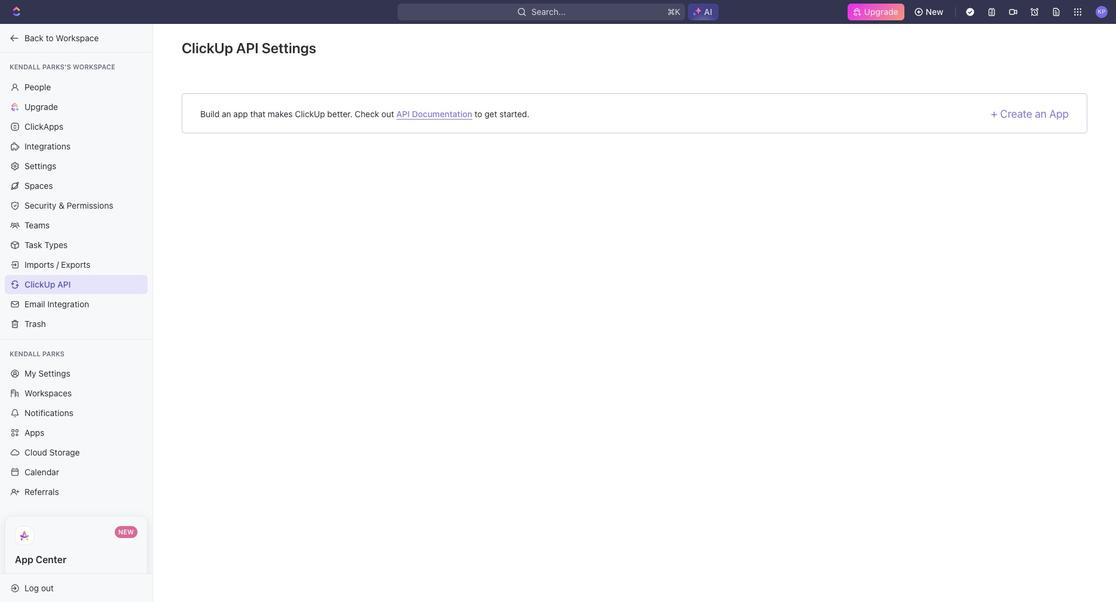Task type: describe. For each thing, give the bounding box(es) containing it.
log out
[[25, 583, 54, 593]]

1 vertical spatial upgrade link
[[5, 97, 148, 116]]

kp
[[1099, 8, 1107, 15]]

api for clickup api
[[57, 279, 71, 289]]

people
[[25, 82, 51, 92]]

back to workspace
[[25, 33, 99, 43]]

my
[[25, 369, 36, 379]]

clickapps link
[[5, 117, 148, 136]]

better.
[[328, 109, 353, 119]]

spaces link
[[5, 176, 148, 195]]

security & permissions link
[[5, 196, 148, 215]]

imports / exports link
[[5, 255, 148, 274]]

clickup api link
[[5, 275, 148, 294]]

referrals link
[[5, 483, 148, 502]]

1 vertical spatial to
[[475, 109, 483, 119]]

build an app that makes clickup better. check out api documentation to get started.
[[200, 109, 530, 119]]

app center
[[15, 555, 67, 565]]

calendar link
[[5, 463, 148, 482]]

trash
[[25, 319, 46, 329]]

0 vertical spatial settings
[[262, 39, 316, 56]]

1 horizontal spatial out
[[382, 109, 394, 119]]

clickup api settings
[[182, 39, 316, 56]]

task types link
[[5, 235, 148, 255]]

that
[[250, 109, 266, 119]]

+
[[992, 108, 998, 120]]

started.
[[500, 109, 530, 119]]

workspaces
[[25, 388, 72, 398]]

kendall parks
[[10, 350, 64, 357]]

create
[[1001, 108, 1033, 120]]

kendall parks's workspace
[[10, 63, 115, 71]]

upgrade for the bottom upgrade link
[[25, 101, 58, 112]]

security & permissions
[[25, 200, 113, 210]]

exports
[[61, 259, 91, 270]]

clickapps
[[25, 121, 63, 131]]

security
[[25, 200, 56, 210]]

check
[[355, 109, 380, 119]]

+ create an app
[[992, 108, 1070, 120]]

task
[[25, 240, 42, 250]]

people link
[[5, 77, 148, 97]]

documentation
[[412, 109, 473, 119]]

center
[[36, 555, 67, 565]]

1 vertical spatial app
[[15, 555, 33, 565]]

new inside button
[[927, 7, 944, 17]]

permissions
[[67, 200, 113, 210]]

ai button
[[689, 4, 719, 20]]

log out button
[[5, 579, 142, 598]]

my settings
[[25, 369, 70, 379]]

workspaces link
[[5, 384, 148, 403]]

settings inside 'link'
[[25, 161, 56, 171]]

api documentation link
[[397, 109, 473, 120]]

2 vertical spatial settings
[[38, 369, 70, 379]]

out inside button
[[41, 583, 54, 593]]

log
[[25, 583, 39, 593]]

cloud storage link
[[5, 443, 148, 462]]

notifications
[[25, 408, 73, 418]]

notifications link
[[5, 404, 148, 423]]

workspace for back to workspace
[[56, 33, 99, 43]]

1 horizontal spatial an
[[1036, 108, 1047, 120]]

email
[[25, 299, 45, 309]]

upgrade for topmost upgrade link
[[865, 7, 899, 17]]

email integration
[[25, 299, 89, 309]]

new button
[[910, 2, 951, 22]]



Task type: locate. For each thing, give the bounding box(es) containing it.
0 vertical spatial out
[[382, 109, 394, 119]]

calendar
[[25, 467, 59, 477]]

kendall up people
[[10, 63, 40, 71]]

2 kendall from the top
[[10, 350, 40, 357]]

1 horizontal spatial api
[[236, 39, 259, 56]]

1 vertical spatial upgrade
[[25, 101, 58, 112]]

0 vertical spatial to
[[46, 33, 54, 43]]

0 vertical spatial clickup
[[182, 39, 233, 56]]

1 horizontal spatial upgrade
[[865, 7, 899, 17]]

kendall
[[10, 63, 40, 71], [10, 350, 40, 357]]

cloud storage
[[25, 448, 80, 458]]

2 vertical spatial clickup
[[25, 279, 55, 289]]

app
[[1050, 108, 1070, 120], [15, 555, 33, 565]]

storage
[[49, 448, 80, 458]]

apps
[[25, 428, 44, 438]]

my settings link
[[5, 364, 148, 383]]

back
[[25, 33, 44, 43]]

upgrade left new button
[[865, 7, 899, 17]]

integrations link
[[5, 137, 148, 156]]

parks
[[42, 350, 64, 357]]

search...
[[532, 7, 566, 17]]

0 vertical spatial upgrade
[[865, 7, 899, 17]]

0 horizontal spatial an
[[222, 109, 231, 119]]

api
[[236, 39, 259, 56], [397, 109, 410, 119], [57, 279, 71, 289]]

&
[[59, 200, 64, 210]]

types
[[44, 240, 68, 250]]

0 horizontal spatial clickup
[[25, 279, 55, 289]]

app right create
[[1050, 108, 1070, 120]]

0 vertical spatial api
[[236, 39, 259, 56]]

2 vertical spatial api
[[57, 279, 71, 289]]

0 horizontal spatial api
[[57, 279, 71, 289]]

⌘k
[[668, 7, 681, 17]]

clickup api
[[25, 279, 71, 289]]

clickup for clickup api settings
[[182, 39, 233, 56]]

integration
[[47, 299, 89, 309]]

trash link
[[5, 314, 148, 334]]

an left app
[[222, 109, 231, 119]]

workspace up the people link
[[73, 63, 115, 71]]

1 horizontal spatial upgrade link
[[848, 4, 905, 20]]

apps link
[[5, 424, 148, 443]]

app
[[234, 109, 248, 119]]

workspace inside button
[[56, 33, 99, 43]]

0 horizontal spatial out
[[41, 583, 54, 593]]

workspace
[[56, 33, 99, 43], [73, 63, 115, 71]]

0 vertical spatial workspace
[[56, 33, 99, 43]]

workspace for kendall parks's workspace
[[73, 63, 115, 71]]

2 horizontal spatial clickup
[[295, 109, 325, 119]]

to left get
[[475, 109, 483, 119]]

1 vertical spatial api
[[397, 109, 410, 119]]

spaces
[[25, 180, 53, 191]]

parks's
[[42, 63, 71, 71]]

1 horizontal spatial to
[[475, 109, 483, 119]]

an right create
[[1036, 108, 1047, 120]]

makes
[[268, 109, 293, 119]]

/
[[56, 259, 59, 270]]

0 horizontal spatial app
[[15, 555, 33, 565]]

imports / exports
[[25, 259, 91, 270]]

0 horizontal spatial upgrade link
[[5, 97, 148, 116]]

get
[[485, 109, 498, 119]]

kendall up my
[[10, 350, 40, 357]]

back to workspace button
[[5, 28, 142, 48]]

integrations
[[25, 141, 71, 151]]

0 vertical spatial upgrade link
[[848, 4, 905, 20]]

1 kendall from the top
[[10, 63, 40, 71]]

upgrade link left new button
[[848, 4, 905, 20]]

cloud
[[25, 448, 47, 458]]

0 vertical spatial new
[[927, 7, 944, 17]]

upgrade link down the people link
[[5, 97, 148, 116]]

new
[[927, 7, 944, 17], [118, 528, 134, 536]]

to right back
[[46, 33, 54, 43]]

2 horizontal spatial api
[[397, 109, 410, 119]]

imports
[[25, 259, 54, 270]]

clickup
[[182, 39, 233, 56], [295, 109, 325, 119], [25, 279, 55, 289]]

0 vertical spatial app
[[1050, 108, 1070, 120]]

api for clickup api settings
[[236, 39, 259, 56]]

to
[[46, 33, 54, 43], [475, 109, 483, 119]]

0 vertical spatial kendall
[[10, 63, 40, 71]]

1 vertical spatial out
[[41, 583, 54, 593]]

1 vertical spatial settings
[[25, 161, 56, 171]]

out right check
[[382, 109, 394, 119]]

kendall for people
[[10, 63, 40, 71]]

kp button
[[1093, 2, 1112, 22]]

clickup for clickup api
[[25, 279, 55, 289]]

settings
[[262, 39, 316, 56], [25, 161, 56, 171], [38, 369, 70, 379]]

ai
[[705, 7, 713, 17]]

app left center
[[15, 555, 33, 565]]

0 horizontal spatial upgrade
[[25, 101, 58, 112]]

upgrade
[[865, 7, 899, 17], [25, 101, 58, 112]]

workspace up kendall parks's workspace
[[56, 33, 99, 43]]

settings link
[[5, 156, 148, 176]]

1 horizontal spatial new
[[927, 7, 944, 17]]

to inside button
[[46, 33, 54, 43]]

task types
[[25, 240, 68, 250]]

upgrade up clickapps
[[25, 101, 58, 112]]

out right log on the bottom left of the page
[[41, 583, 54, 593]]

teams
[[25, 220, 50, 230]]

referrals
[[25, 487, 59, 497]]

0 horizontal spatial new
[[118, 528, 134, 536]]

0 horizontal spatial to
[[46, 33, 54, 43]]

1 vertical spatial new
[[118, 528, 134, 536]]

build
[[200, 109, 220, 119]]

teams link
[[5, 216, 148, 235]]

1 vertical spatial kendall
[[10, 350, 40, 357]]

1 horizontal spatial clickup
[[182, 39, 233, 56]]

1 vertical spatial clickup
[[295, 109, 325, 119]]

kendall for my settings
[[10, 350, 40, 357]]

email integration link
[[5, 295, 148, 314]]

1 vertical spatial workspace
[[73, 63, 115, 71]]

1 horizontal spatial app
[[1050, 108, 1070, 120]]

an
[[1036, 108, 1047, 120], [222, 109, 231, 119]]

out
[[382, 109, 394, 119], [41, 583, 54, 593]]

upgrade link
[[848, 4, 905, 20], [5, 97, 148, 116]]



Task type: vqa. For each thing, say whether or not it's contained in the screenshot.
Sidebar navigation
no



